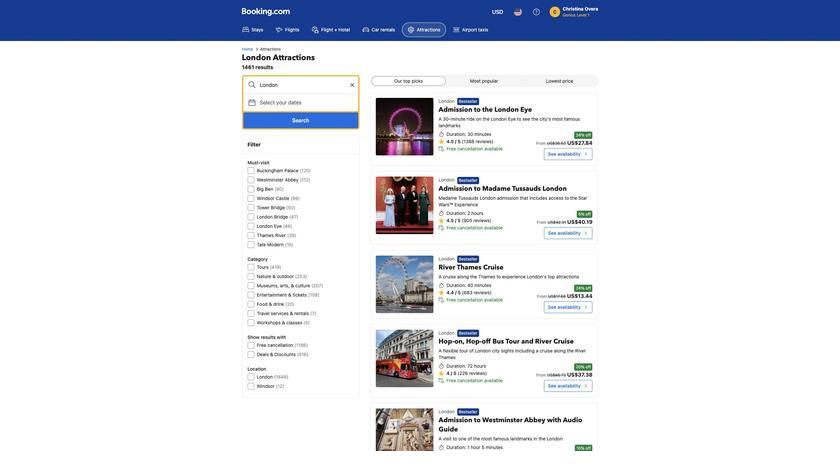 Task type: locate. For each thing, give the bounding box(es) containing it.
see availability down us$36.63
[[548, 151, 581, 157]]

reviews) right (905
[[474, 218, 492, 223]]

0 vertical spatial 1
[[588, 13, 590, 18]]

from inside 24% off from us$17.68 us$13.44
[[537, 294, 547, 299]]

from inside 24% off from us$36.63 us$27.84
[[536, 141, 546, 146]]

city's
[[540, 116, 551, 122]]

10%
[[577, 447, 585, 452]]

admission
[[439, 105, 473, 114], [439, 184, 473, 193], [439, 416, 473, 425]]

christina overa genius level 1
[[563, 6, 598, 18]]

free cancellation available
[[447, 146, 503, 152], [447, 225, 503, 231], [447, 297, 503, 303], [447, 378, 503, 384]]

minutes right '30'
[[475, 132, 492, 137]]

london inside admission to westminster abbey with audio guide a visit to one of the most famous landmarks in the london
[[547, 437, 563, 442]]

3 admission from the top
[[439, 416, 473, 425]]

from inside 20% off from us$46.73 us$37.38
[[537, 373, 546, 378]]

abbey up in
[[524, 416, 546, 425]]

2 admission from the top
[[439, 184, 473, 193]]

0 vertical spatial cruise
[[483, 263, 504, 272]]

5 for admission to the london eye
[[458, 139, 461, 145]]

1 horizontal spatial tussauds
[[512, 184, 541, 193]]

free down 4.5 / 5 (1388 reviews)
[[447, 146, 456, 152]]

off left bus
[[482, 338, 491, 346]]

your account menu christina overa genius level 1 element
[[550, 3, 601, 18]]

rentals right car
[[381, 27, 395, 32]]

search button
[[243, 113, 358, 129]]

(7)
[[310, 311, 316, 317]]

madame
[[482, 184, 511, 193], [439, 195, 457, 201]]

bestseller up one
[[459, 410, 478, 415]]

top right london's
[[548, 274, 555, 280]]

available for the
[[484, 146, 503, 152]]

off inside 24% off from us$17.68 us$13.44
[[586, 286, 591, 291]]

1 inside christina overa genius level 1
[[588, 13, 590, 18]]

5 for river thames cruise
[[458, 290, 461, 296]]

1 horizontal spatial 1
[[588, 13, 590, 18]]

see down us$17.68
[[548, 305, 557, 310]]

admission inside admission to madame tussauds london madame tussauds london admission that includes access to the star wars™ experience
[[439, 184, 473, 193]]

see down us$36.63
[[548, 151, 557, 157]]

1 horizontal spatial cruise
[[540, 348, 553, 354]]

0 horizontal spatial most
[[481, 437, 492, 442]]

cancellation for admission to madame tussauds london
[[457, 225, 483, 231]]

sights
[[501, 348, 514, 354]]

1 horizontal spatial westminster
[[482, 416, 523, 425]]

most right city's
[[552, 116, 563, 122]]

1 vertical spatial hours
[[474, 364, 486, 369]]

0 horizontal spatial along
[[457, 274, 469, 280]]

cancellation for river thames cruise
[[457, 297, 483, 303]]

& right the arts,
[[291, 283, 294, 289]]

1 vertical spatial rentals
[[294, 311, 309, 317]]

us$40.19
[[568, 219, 593, 225]]

with left audio
[[547, 416, 562, 425]]

availability down 5% off from us$42.31 us$40.19
[[558, 230, 581, 236]]

2 see from the top
[[548, 230, 557, 236]]

duration: for hop-on, hop-off bus tour and river cruise
[[447, 364, 466, 369]]

landmarks inside admission to westminster abbey with audio guide a visit to one of the most famous landmarks in the london
[[510, 437, 533, 442]]

car rentals link
[[357, 23, 401, 37]]

24% for admission to the london eye
[[576, 133, 585, 138]]

4 bestseller from the top
[[459, 331, 478, 336]]

most up duration: 1 hour 5 minutes
[[481, 437, 492, 442]]

4 see from the top
[[548, 384, 557, 389]]

5 right 4
[[454, 371, 457, 377]]

2 free cancellation available from the top
[[447, 225, 503, 231]]

windsor for windsor castle
[[257, 196, 275, 201]]

3 a from the top
[[439, 348, 442, 354]]

0 vertical spatial attractions
[[417, 27, 441, 32]]

2 windsor from the top
[[257, 384, 275, 390]]

free for admission to the london eye
[[447, 146, 456, 152]]

c
[[553, 9, 557, 15]]

eye down london bridge (47) at the top of the page
[[274, 224, 282, 229]]

4.5 / 5 (1388 reviews)
[[447, 139, 494, 145]]

cancellation for admission to the london eye
[[457, 146, 483, 152]]

3 available from the top
[[484, 297, 503, 303]]

bridge for tower bridge
[[271, 205, 285, 211]]

5 left (905
[[458, 218, 461, 223]]

eye left see
[[508, 116, 516, 122]]

2 vertical spatial admission
[[439, 416, 473, 425]]

0 vertical spatial bridge
[[271, 205, 285, 211]]

home
[[242, 47, 253, 52]]

see for hop-on, hop-off bus tour and river cruise
[[548, 384, 557, 389]]

london attractions 1461 results
[[242, 52, 315, 70]]

1 vertical spatial famous
[[493, 437, 509, 442]]

landmarks left in
[[510, 437, 533, 442]]

24% inside 24% off from us$36.63 us$27.84
[[576, 133, 585, 138]]

1 horizontal spatial hop-
[[466, 338, 482, 346]]

city
[[492, 348, 500, 354]]

free down 4.5 / 5 (905 reviews)
[[447, 225, 456, 231]]

4 duration: from the top
[[447, 364, 466, 369]]

1 bestseller from the top
[[459, 99, 478, 104]]

a
[[439, 116, 442, 122], [439, 274, 442, 280], [439, 348, 442, 354], [439, 437, 442, 442]]

usd button
[[488, 4, 507, 20]]

available down 4.4 / 5 (683 reviews)
[[484, 297, 503, 303]]

1 vertical spatial with
[[547, 416, 562, 425]]

1 vertical spatial along
[[554, 348, 566, 354]]

0 vertical spatial admission
[[439, 105, 473, 114]]

1 horizontal spatial with
[[547, 416, 562, 425]]

flights link
[[270, 23, 305, 37]]

2 4.5 from the top
[[447, 218, 454, 223]]

along up 20% off from us$46.73 us$37.38
[[554, 348, 566, 354]]

1 free cancellation available from the top
[[447, 146, 503, 152]]

arts,
[[280, 283, 290, 289]]

tussauds up experience
[[458, 195, 479, 201]]

0 horizontal spatial 1
[[468, 445, 470, 451]]

visit down guide
[[443, 437, 452, 442]]

1 vertical spatial bridge
[[274, 214, 288, 220]]

duration: for admission to the london eye
[[447, 132, 466, 137]]

& right the deals
[[270, 352, 273, 358]]

0 horizontal spatial famous
[[493, 437, 509, 442]]

see for admission to the london eye
[[548, 151, 557, 157]]

bridge up london bridge (47) at the top of the page
[[271, 205, 285, 211]]

1 vertical spatial 24%
[[576, 286, 585, 291]]

0 horizontal spatial top
[[403, 78, 411, 84]]

1 horizontal spatial along
[[554, 348, 566, 354]]

1 vertical spatial landmarks
[[510, 437, 533, 442]]

off right 10%
[[586, 447, 591, 452]]

duration: 40 minutes
[[447, 283, 492, 288]]

3 free cancellation available from the top
[[447, 297, 503, 303]]

0 vertical spatial abbey
[[285, 177, 299, 183]]

2 availability from the top
[[558, 230, 581, 236]]

cruise inside river thames cruise a cruise along the thames to experience london's top attractions
[[443, 274, 456, 280]]

cruise inside hop-on, hop-off bus tour and river cruise a flexible tour of london city sights including a cruise along the river thames
[[540, 348, 553, 354]]

our
[[394, 78, 402, 84]]

2 horizontal spatial eye
[[521, 105, 532, 114]]

& down (419)
[[273, 274, 276, 280]]

2 see availability from the top
[[548, 230, 581, 236]]

&
[[273, 274, 276, 280], [291, 283, 294, 289], [288, 292, 291, 298], [269, 302, 272, 307], [290, 311, 293, 317], [282, 320, 285, 326], [270, 352, 273, 358]]

admission inside admission to the london eye a 30-minute ride on the london eye to see the city's most famous landmarks
[[439, 105, 473, 114]]

off inside 5% off from us$42.31 us$40.19
[[586, 212, 591, 217]]

madame up 'admission'
[[482, 184, 511, 193]]

/ left '(1388'
[[455, 139, 457, 145]]

eye up see
[[521, 105, 532, 114]]

duration: 72 hours
[[447, 364, 486, 369]]

lowest price
[[546, 78, 573, 84]]

1 see from the top
[[548, 151, 557, 157]]

1 vertical spatial 4.5
[[447, 218, 454, 223]]

abbey down palace
[[285, 177, 299, 183]]

1 left hour at the bottom of page
[[468, 445, 470, 451]]

4.5 for admission to madame tussauds london
[[447, 218, 454, 223]]

landmarks inside admission to the london eye a 30-minute ride on the london eye to see the city's most famous landmarks
[[439, 123, 461, 129]]

tussauds up that
[[512, 184, 541, 193]]

1 horizontal spatial famous
[[564, 116, 580, 122]]

london inside london attractions 1461 results
[[242, 52, 271, 63]]

/ left (905
[[455, 218, 457, 223]]

cruise inside hop-on, hop-off bus tour and river cruise a flexible tour of london city sights including a cruise along the river thames
[[554, 338, 574, 346]]

0 vertical spatial 24%
[[576, 133, 585, 138]]

the left star
[[570, 195, 577, 201]]

& down travel services & rentals (7) at the bottom
[[282, 320, 285, 326]]

0 horizontal spatial hop-
[[439, 338, 455, 346]]

availability for admission to madame tussauds london
[[558, 230, 581, 236]]

5
[[458, 139, 461, 145], [458, 218, 461, 223], [458, 290, 461, 296], [454, 371, 457, 377], [482, 445, 485, 451]]

1 vertical spatial most
[[481, 437, 492, 442]]

0 vertical spatial along
[[457, 274, 469, 280]]

1 vertical spatial admission
[[439, 184, 473, 193]]

duration:
[[447, 132, 466, 137], [447, 211, 466, 216], [447, 283, 466, 288], [447, 364, 466, 369], [447, 445, 466, 451]]

see availability down us$46.73
[[548, 384, 581, 389]]

to left experience
[[497, 274, 501, 280]]

of inside hop-on, hop-off bus tour and river cruise a flexible tour of london city sights including a cruise along the river thames
[[470, 348, 474, 354]]

1 horizontal spatial most
[[552, 116, 563, 122]]

1 vertical spatial of
[[468, 437, 472, 442]]

off inside 20% off from us$46.73 us$37.38
[[586, 365, 591, 370]]

1 down overa
[[588, 13, 590, 18]]

from left us$46.73
[[537, 373, 546, 378]]

0 vertical spatial tussauds
[[512, 184, 541, 193]]

/ right 4.4
[[455, 290, 457, 296]]

0 vertical spatial hours
[[472, 211, 484, 216]]

reviews) for hop-
[[469, 371, 487, 377]]

from inside 5% off from us$42.31 us$40.19
[[537, 220, 547, 225]]

genius
[[563, 13, 576, 18]]

1 horizontal spatial rentals
[[381, 27, 395, 32]]

free cancellation available down 4 / 5 (226 reviews)
[[447, 378, 503, 384]]

duration: up 4.4
[[447, 283, 466, 288]]

0 horizontal spatial cruise
[[483, 263, 504, 272]]

the inside admission to madame tussauds london madame tussauds london admission that includes access to the star wars™ experience
[[570, 195, 577, 201]]

duration: left 2
[[447, 211, 466, 216]]

free for hop-on, hop-off bus tour and river cruise
[[447, 378, 456, 384]]

(12)
[[276, 384, 284, 390]]

to up experience
[[474, 184, 481, 193]]

london inside hop-on, hop-off bus tour and river cruise a flexible tour of london city sights including a cruise along the river thames
[[475, 348, 491, 354]]

flights
[[285, 27, 299, 32]]

off right 5%
[[586, 212, 591, 217]]

free for river thames cruise
[[447, 297, 456, 303]]

a inside admission to the london eye a 30-minute ride on the london eye to see the city's most famous landmarks
[[439, 116, 442, 122]]

24% for river thames cruise
[[576, 286, 585, 291]]

admission
[[497, 195, 519, 201]]

/ for admission to the london eye
[[455, 139, 457, 145]]

free cancellation available down 4.5 / 5 (905 reviews)
[[447, 225, 503, 231]]

free cancellation available down 4.4 / 5 (683 reviews)
[[447, 297, 503, 303]]

river
[[275, 233, 286, 238], [439, 263, 455, 272], [535, 338, 552, 346], [575, 348, 586, 354]]

(69)
[[291, 196, 300, 201]]

free cancellation available for cruise
[[447, 297, 503, 303]]

1 vertical spatial eye
[[508, 116, 516, 122]]

booking.com image
[[242, 8, 290, 16]]

show
[[248, 335, 260, 341]]

see availability for admission to madame tussauds london
[[548, 230, 581, 236]]

24% up us$13.44
[[576, 286, 585, 291]]

duration: down one
[[447, 445, 466, 451]]

off right 20%
[[586, 365, 591, 370]]

1 availability from the top
[[558, 151, 581, 157]]

0 horizontal spatial landmarks
[[439, 123, 461, 129]]

cancellation down 4 / 5 (226 reviews)
[[457, 378, 483, 384]]

off inside 24% off from us$36.63 us$27.84
[[586, 133, 591, 138]]

1 duration: from the top
[[447, 132, 466, 137]]

along up duration: 40 minutes
[[457, 274, 469, 280]]

(38)
[[287, 233, 296, 238]]

bridge down tower bridge (50)
[[274, 214, 288, 220]]

1 vertical spatial windsor
[[257, 384, 275, 390]]

taxis
[[478, 27, 488, 32]]

see availability for hop-on, hop-off bus tour and river cruise
[[548, 384, 581, 389]]

experience
[[455, 202, 478, 208]]

bestseller up ride
[[459, 99, 478, 104]]

westminster inside admission to westminster abbey with audio guide a visit to one of the most famous landmarks in the london
[[482, 416, 523, 425]]

the up 20% off from us$46.73 us$37.38
[[567, 348, 574, 354]]

2
[[468, 211, 470, 216]]

availability down 24% off from us$17.68 us$13.44
[[558, 305, 581, 310]]

car
[[372, 27, 379, 32]]

hours right 2
[[472, 211, 484, 216]]

1 vertical spatial results
[[261, 335, 276, 341]]

2 vertical spatial attractions
[[273, 52, 315, 63]]

must-
[[248, 160, 261, 166]]

see
[[548, 151, 557, 157], [548, 230, 557, 236], [548, 305, 557, 310], [548, 384, 557, 389]]

minutes right 40
[[475, 283, 492, 288]]

windsor castle (69)
[[257, 196, 300, 201]]

tours
[[257, 265, 269, 270]]

results right the 1461
[[256, 64, 273, 70]]

0 vertical spatial most
[[552, 116, 563, 122]]

+
[[334, 27, 337, 32]]

1 horizontal spatial abbey
[[524, 416, 546, 425]]

cruise up 20% off from us$46.73 us$37.38
[[554, 338, 574, 346]]

most
[[552, 116, 563, 122], [481, 437, 492, 442]]

a inside river thames cruise a cruise along the thames to experience london's top attractions
[[439, 274, 442, 280]]

cancellation down 4.5 / 5 (1388 reviews)
[[457, 146, 483, 152]]

attractions link
[[402, 23, 446, 37]]

1 available from the top
[[484, 146, 503, 152]]

0 horizontal spatial tussauds
[[458, 195, 479, 201]]

flexible
[[443, 348, 458, 354]]

3 see availability from the top
[[548, 305, 581, 310]]

river up 4.4
[[439, 263, 455, 272]]

4.5 down wars™
[[447, 218, 454, 223]]

5 bestseller from the top
[[459, 410, 478, 415]]

(905
[[462, 218, 472, 223]]

2 24% from the top
[[576, 286, 585, 291]]

0 vertical spatial results
[[256, 64, 273, 70]]

4 available from the top
[[484, 378, 503, 384]]

from for admission to madame tussauds london
[[537, 220, 547, 225]]

available down 4 / 5 (226 reviews)
[[484, 378, 503, 384]]

from left us$36.63
[[536, 141, 546, 146]]

1 see availability from the top
[[548, 151, 581, 157]]

0 vertical spatial eye
[[521, 105, 532, 114]]

famous inside admission to westminster abbey with audio guide a visit to one of the most famous landmarks in the london
[[493, 437, 509, 442]]

1 vertical spatial visit
[[443, 437, 452, 442]]

famous inside admission to the london eye a 30-minute ride on the london eye to see the city's most famous landmarks
[[564, 116, 580, 122]]

with up free cancellation (1186)
[[277, 335, 286, 341]]

0 vertical spatial cruise
[[443, 274, 456, 280]]

off up us$27.84
[[586, 133, 591, 138]]

top right the our
[[403, 78, 411, 84]]

4 see availability from the top
[[548, 384, 581, 389]]

with inside admission to westminster abbey with audio guide a visit to one of the most famous landmarks in the london
[[547, 416, 562, 425]]

reviews) right (683
[[474, 290, 492, 296]]

24% inside 24% off from us$17.68 us$13.44
[[576, 286, 585, 291]]

hours for hop-
[[474, 364, 486, 369]]

0 vertical spatial windsor
[[257, 196, 275, 201]]

windsor
[[257, 196, 275, 201], [257, 384, 275, 390]]

to inside river thames cruise a cruise along the thames to experience london's top attractions
[[497, 274, 501, 280]]

1 hop- from the left
[[439, 338, 455, 346]]

1 vertical spatial cruise
[[554, 338, 574, 346]]

duration: up '(1388'
[[447, 132, 466, 137]]

from for admission to the london eye
[[536, 141, 546, 146]]

3 availability from the top
[[558, 305, 581, 310]]

0 horizontal spatial madame
[[439, 195, 457, 201]]

us$27.84
[[567, 140, 593, 146]]

1 horizontal spatial cruise
[[554, 338, 574, 346]]

1 horizontal spatial landmarks
[[510, 437, 533, 442]]

bridge
[[271, 205, 285, 211], [274, 214, 288, 220]]

famous up 24% off from us$36.63 us$27.84
[[564, 116, 580, 122]]

your
[[276, 100, 287, 106]]

big
[[257, 186, 264, 192]]

bestseller up duration: 40 minutes
[[459, 257, 478, 262]]

0 vertical spatial rentals
[[381, 27, 395, 32]]

cruise
[[443, 274, 456, 280], [540, 348, 553, 354]]

services
[[271, 311, 289, 317]]

24% off from us$17.68 us$13.44
[[537, 286, 593, 299]]

1 windsor from the top
[[257, 196, 275, 201]]

/ right 4
[[451, 371, 452, 377]]

/
[[455, 139, 457, 145], [455, 218, 457, 223], [455, 290, 457, 296], [451, 371, 452, 377]]

outdoor
[[277, 274, 294, 280]]

3 see from the top
[[548, 305, 557, 310]]

1 vertical spatial minutes
[[475, 283, 492, 288]]

tussauds
[[512, 184, 541, 193], [458, 195, 479, 201]]

bestseller for madame
[[459, 178, 478, 183]]

1 vertical spatial abbey
[[524, 416, 546, 425]]

most inside admission to the london eye a 30-minute ride on the london eye to see the city's most famous landmarks
[[552, 116, 563, 122]]

0 vertical spatial famous
[[564, 116, 580, 122]]

1 horizontal spatial visit
[[443, 437, 452, 442]]

& for discounts
[[270, 352, 273, 358]]

see down the us$42.31
[[548, 230, 557, 236]]

0 horizontal spatial cruise
[[443, 274, 456, 280]]

cruise inside river thames cruise a cruise along the thames to experience london's top attractions
[[483, 263, 504, 272]]

0 vertical spatial visit
[[261, 160, 270, 166]]

available for cruise
[[484, 297, 503, 303]]

admission inside admission to westminster abbey with audio guide a visit to one of the most famous landmarks in the london
[[439, 416, 473, 425]]

4 a from the top
[[439, 437, 442, 442]]

24% up us$27.84
[[576, 133, 585, 138]]

a inside hop-on, hop-off bus tour and river cruise a flexible tour of london city sights including a cruise along the river thames
[[439, 348, 442, 354]]

cancellation up deals & discounts (516) on the left bottom of page
[[268, 343, 293, 348]]

/ for river thames cruise
[[455, 290, 457, 296]]

available
[[484, 146, 503, 152], [484, 225, 503, 231], [484, 297, 503, 303], [484, 378, 503, 384]]

3 bestseller from the top
[[459, 257, 478, 262]]

0 vertical spatial top
[[403, 78, 411, 84]]

(226
[[458, 371, 468, 377]]

& for tickets
[[288, 292, 291, 298]]

1 a from the top
[[439, 116, 442, 122]]

2 available from the top
[[484, 225, 503, 231]]

famous up duration: 1 hour 5 minutes
[[493, 437, 509, 442]]

hop-on, hop-off bus tour and river cruise image
[[376, 330, 433, 388]]

flight + hotel
[[321, 27, 350, 32]]

workshops & classes (5)
[[257, 320, 310, 326]]

1 vertical spatial 1
[[468, 445, 470, 451]]

0 vertical spatial landmarks
[[439, 123, 461, 129]]

1 horizontal spatial top
[[548, 274, 555, 280]]

see availability down the us$42.31
[[548, 230, 581, 236]]

london
[[242, 52, 271, 63], [439, 98, 455, 104], [495, 105, 519, 114], [491, 116, 507, 122], [439, 177, 455, 183], [543, 184, 567, 193], [480, 195, 496, 201], [257, 214, 273, 220], [257, 224, 273, 229], [439, 256, 455, 262], [439, 330, 455, 336], [475, 348, 491, 354], [257, 375, 273, 380], [439, 409, 455, 415], [547, 437, 563, 442]]

availability down 24% off from us$36.63 us$27.84
[[558, 151, 581, 157]]

us$17.68
[[548, 294, 566, 299]]

1 vertical spatial tussauds
[[458, 195, 479, 201]]

most popular
[[470, 78, 498, 84]]

4 free cancellation available from the top
[[447, 378, 503, 384]]

wars™
[[439, 202, 453, 208]]

availability
[[558, 151, 581, 157], [558, 230, 581, 236], [558, 305, 581, 310], [558, 384, 581, 389]]

free cancellation (1186)
[[257, 343, 308, 348]]

2 a from the top
[[439, 274, 442, 280]]

on
[[476, 116, 482, 122]]

0 vertical spatial of
[[470, 348, 474, 354]]

1 horizontal spatial madame
[[482, 184, 511, 193]]

(207)
[[312, 283, 323, 289]]

admission to madame tussauds london madame tussauds london admission that includes access to the star wars™ experience
[[439, 184, 587, 208]]

1 vertical spatial cruise
[[540, 348, 553, 354]]

& up (20)
[[288, 292, 291, 298]]

0 vertical spatial 4.5
[[447, 139, 454, 145]]

2 bestseller from the top
[[459, 178, 478, 183]]

0 horizontal spatial with
[[277, 335, 286, 341]]

2 duration: from the top
[[447, 211, 466, 216]]

free for admission to madame tussauds london
[[447, 225, 456, 231]]

off
[[586, 133, 591, 138], [586, 212, 591, 217], [586, 286, 591, 291], [482, 338, 491, 346], [586, 365, 591, 370], [586, 447, 591, 452]]

cruise right a in the right bottom of the page
[[540, 348, 553, 354]]

0 vertical spatial westminster
[[257, 177, 284, 183]]

drink
[[273, 302, 284, 307]]

to right access
[[565, 195, 569, 201]]

available down 4.5 / 5 (905 reviews)
[[484, 225, 503, 231]]

0 horizontal spatial westminster
[[257, 177, 284, 183]]

of inside admission to westminster abbey with audio guide a visit to one of the most famous landmarks in the london
[[468, 437, 472, 442]]

bestseller for hop-
[[459, 331, 478, 336]]

reviews) for madame
[[474, 218, 492, 223]]

landmarks down 30-
[[439, 123, 461, 129]]

2 hop- from the left
[[466, 338, 482, 346]]

bestseller up experience
[[459, 178, 478, 183]]

1 4.5 from the top
[[447, 139, 454, 145]]

includes
[[530, 195, 548, 201]]

0 horizontal spatial eye
[[274, 224, 282, 229]]

0 horizontal spatial abbey
[[285, 177, 299, 183]]

1 admission from the top
[[439, 105, 473, 114]]

1 vertical spatial westminster
[[482, 416, 523, 425]]

3 duration: from the top
[[447, 283, 466, 288]]

london eye (46)
[[257, 224, 292, 229]]

of right one
[[468, 437, 472, 442]]

0 vertical spatial minutes
[[475, 132, 492, 137]]

reviews) for cruise
[[474, 290, 492, 296]]

see availability for admission to the london eye
[[548, 151, 581, 157]]

including
[[515, 348, 535, 354]]

1 vertical spatial top
[[548, 274, 555, 280]]

4 availability from the top
[[558, 384, 581, 389]]

0 vertical spatial madame
[[482, 184, 511, 193]]

reviews) down 72
[[469, 371, 487, 377]]

1 24% from the top
[[576, 133, 585, 138]]

windsor down the london (1449)
[[257, 384, 275, 390]]

(5)
[[304, 320, 310, 326]]



Task type: describe. For each thing, give the bounding box(es) containing it.
& for drink
[[269, 302, 272, 307]]

/ for hop-on, hop-off bus tour and river cruise
[[451, 371, 452, 377]]

us$42.31
[[548, 220, 566, 225]]

duration: for admission to madame tussauds london
[[447, 211, 466, 216]]

available for madame
[[484, 225, 503, 231]]

free cancellation available for the
[[447, 146, 503, 152]]

flight + hotel link
[[306, 23, 356, 37]]

to up on in the top right of the page
[[474, 105, 481, 114]]

castle
[[276, 196, 289, 201]]

5 right hour at the bottom of page
[[482, 445, 485, 451]]

thames inside hop-on, hop-off bus tour and river cruise a flexible tour of london city sights including a cruise along the river thames
[[439, 355, 456, 361]]

20% off from us$46.73 us$37.38
[[537, 365, 593, 378]]

see for admission to madame tussauds london
[[548, 230, 557, 236]]

duration: for river thames cruise
[[447, 283, 466, 288]]

the up hour at the bottom of page
[[473, 437, 480, 442]]

palace
[[285, 168, 299, 174]]

1 vertical spatial attractions
[[260, 47, 281, 52]]

admission for tussauds
[[439, 184, 473, 193]]

tate modern (15)
[[257, 242, 293, 248]]

buckingham
[[257, 168, 283, 174]]

admission for 30-
[[439, 105, 473, 114]]

minute
[[451, 116, 466, 122]]

along inside hop-on, hop-off bus tour and river cruise a flexible tour of london city sights including a cruise along the river thames
[[554, 348, 566, 354]]

river thames cruise image
[[376, 256, 433, 314]]

Where are you going? search field
[[243, 77, 358, 94]]

5 duration: from the top
[[447, 445, 466, 451]]

windsor for windsor
[[257, 384, 275, 390]]

0 horizontal spatial visit
[[261, 160, 270, 166]]

free cancellation available for madame
[[447, 225, 503, 231]]

along inside river thames cruise a cruise along the thames to experience london's top attractions
[[457, 274, 469, 280]]

audio
[[563, 416, 583, 425]]

that
[[520, 195, 528, 201]]

us$46.73
[[547, 373, 566, 378]]

entertainment
[[257, 292, 287, 298]]

the inside river thames cruise a cruise along the thames to experience london's top attractions
[[470, 274, 477, 280]]

& down (20)
[[290, 311, 293, 317]]

tower
[[257, 205, 270, 211]]

off for admission to madame tussauds london
[[586, 212, 591, 217]]

travel services & rentals (7)
[[257, 311, 316, 317]]

availability for hop-on, hop-off bus tour and river cruise
[[558, 384, 581, 389]]

& for classes
[[282, 320, 285, 326]]

entertainment & tickets (108)
[[257, 292, 320, 298]]

stays
[[252, 27, 263, 32]]

dates
[[288, 100, 302, 106]]

admission to madame tussauds london image
[[376, 177, 433, 235]]

1 horizontal spatial eye
[[508, 116, 516, 122]]

ride
[[467, 116, 475, 122]]

availability for river thames cruise
[[558, 305, 581, 310]]

tickets
[[293, 292, 307, 298]]

stays link
[[237, 23, 269, 37]]

the right in
[[539, 437, 546, 442]]

40
[[468, 283, 473, 288]]

tour
[[506, 338, 520, 346]]

culture
[[295, 283, 310, 289]]

tate
[[257, 242, 266, 248]]

bestseller for the
[[459, 99, 478, 104]]

(46)
[[283, 224, 292, 229]]

in
[[534, 437, 538, 442]]

5 for hop-on, hop-off bus tour and river cruise
[[454, 371, 457, 377]]

on,
[[455, 338, 465, 346]]

tours (419)
[[257, 265, 281, 270]]

duration: 2 hours
[[447, 211, 484, 216]]

a inside admission to westminster abbey with audio guide a visit to one of the most famous landmarks in the london
[[439, 437, 442, 442]]

must-visit
[[248, 160, 270, 166]]

20%
[[576, 365, 585, 370]]

a
[[536, 348, 539, 354]]

us$13.44
[[567, 293, 593, 299]]

star
[[579, 195, 587, 201]]

london (1449)
[[257, 375, 288, 380]]

experience
[[502, 274, 526, 280]]

(20)
[[285, 302, 295, 307]]

filter
[[248, 142, 261, 148]]

see
[[523, 116, 530, 122]]

river inside river thames cruise a cruise along the thames to experience london's top attractions
[[439, 263, 455, 272]]

& for outdoor
[[273, 274, 276, 280]]

access
[[549, 195, 564, 201]]

minutes for the
[[475, 132, 492, 137]]

search
[[292, 118, 309, 124]]

overa
[[585, 6, 598, 12]]

available for hop-
[[484, 378, 503, 384]]

4.5 for admission to the london eye
[[447, 139, 454, 145]]

category
[[248, 257, 268, 262]]

(90)
[[275, 186, 284, 192]]

level
[[577, 13, 587, 18]]

(1186)
[[295, 343, 308, 348]]

see availability for river thames cruise
[[548, 305, 581, 310]]

windsor (12)
[[257, 384, 284, 390]]

off for hop-on, hop-off bus tour and river cruise
[[586, 365, 591, 370]]

0 vertical spatial with
[[277, 335, 286, 341]]

top inside river thames cruise a cruise along the thames to experience london's top attractions
[[548, 274, 555, 280]]

admission for guide
[[439, 416, 473, 425]]

2 vertical spatial minutes
[[486, 445, 503, 451]]

duration: 1 hour 5 minutes
[[447, 445, 503, 451]]

off for river thames cruise
[[586, 286, 591, 291]]

to up hour at the bottom of page
[[474, 416, 481, 425]]

lowest
[[546, 78, 561, 84]]

(1388
[[462, 139, 475, 145]]

select
[[260, 100, 275, 106]]

most inside admission to westminster abbey with audio guide a visit to one of the most famous landmarks in the london
[[481, 437, 492, 442]]

abbey inside admission to westminster abbey with audio guide a visit to one of the most famous landmarks in the london
[[524, 416, 546, 425]]

most
[[470, 78, 481, 84]]

admission to westminster abbey with audio guide image
[[376, 409, 433, 452]]

5% off from us$42.31 us$40.19
[[537, 212, 593, 225]]

availability for admission to the london eye
[[558, 151, 581, 157]]

attractions inside london attractions 1461 results
[[273, 52, 315, 63]]

the down popular
[[482, 105, 493, 114]]

24% off from us$36.63 us$27.84
[[536, 133, 593, 146]]

10% off
[[577, 447, 591, 452]]

minutes for cruise
[[475, 283, 492, 288]]

hour
[[471, 445, 481, 451]]

see for river thames cruise
[[548, 305, 557, 310]]

cancellation for hop-on, hop-off bus tour and river cruise
[[457, 378, 483, 384]]

river up modern on the left bottom of page
[[275, 233, 286, 238]]

to left see
[[517, 116, 521, 122]]

2 vertical spatial eye
[[274, 224, 282, 229]]

home link
[[242, 46, 253, 52]]

free cancellation available for hop-
[[447, 378, 503, 384]]

tower bridge (50)
[[257, 205, 295, 211]]

classes
[[287, 320, 302, 326]]

free up the deals
[[257, 343, 266, 348]]

buckingham palace (120)
[[257, 168, 311, 174]]

off for admission to the london eye
[[586, 133, 591, 138]]

the right on in the top right of the page
[[483, 116, 490, 122]]

results inside london attractions 1461 results
[[256, 64, 273, 70]]

bus
[[493, 338, 504, 346]]

the right see
[[532, 116, 538, 122]]

reviews) for the
[[476, 139, 494, 145]]

hours for madame
[[472, 211, 484, 216]]

from for hop-on, hop-off bus tour and river cruise
[[537, 373, 546, 378]]

bestseller for cruise
[[459, 257, 478, 262]]

one
[[459, 437, 467, 442]]

london bridge (47)
[[257, 214, 298, 220]]

/ for admission to madame tussauds london
[[455, 218, 457, 223]]

picks
[[412, 78, 423, 84]]

admission to the london eye a 30-minute ride on the london eye to see the city's most famous landmarks
[[439, 105, 580, 129]]

location
[[248, 367, 266, 372]]

to left one
[[453, 437, 457, 442]]

0 horizontal spatial rentals
[[294, 311, 309, 317]]

the inside hop-on, hop-off bus tour and river cruise a flexible tour of london city sights including a cruise along the river thames
[[567, 348, 574, 354]]

from for river thames cruise
[[537, 294, 547, 299]]

show results with
[[248, 335, 286, 341]]

london's
[[527, 274, 547, 280]]

4.4 / 5 (683 reviews)
[[447, 290, 492, 296]]

visit inside admission to westminster abbey with audio guide a visit to one of the most famous landmarks in the london
[[443, 437, 452, 442]]

attractions
[[556, 274, 579, 280]]

(253)
[[295, 274, 307, 280]]

(120)
[[300, 168, 311, 174]]

ben
[[265, 186, 273, 192]]

off inside hop-on, hop-off bus tour and river cruise a flexible tour of london city sights including a cruise along the river thames
[[482, 338, 491, 346]]

1 vertical spatial madame
[[439, 195, 457, 201]]

(15)
[[285, 242, 293, 248]]

(47)
[[289, 214, 298, 220]]

river up a in the right bottom of the page
[[535, 338, 552, 346]]

1461
[[242, 64, 254, 70]]

bestseller for westminster
[[459, 410, 478, 415]]

bridge for london bridge
[[274, 214, 288, 220]]

museums, arts, & culture (207)
[[257, 283, 323, 289]]

deals
[[257, 352, 269, 358]]

5 for admission to madame tussauds london
[[458, 218, 461, 223]]

river up 20%
[[575, 348, 586, 354]]

duration: 30 minutes
[[447, 132, 492, 137]]

select your dates
[[260, 100, 302, 106]]

admission to the london eye image
[[376, 98, 433, 156]]

car rentals
[[372, 27, 395, 32]]

usd
[[492, 9, 503, 15]]



Task type: vqa. For each thing, say whether or not it's contained in the screenshot.
Windsor for Windsor
yes



